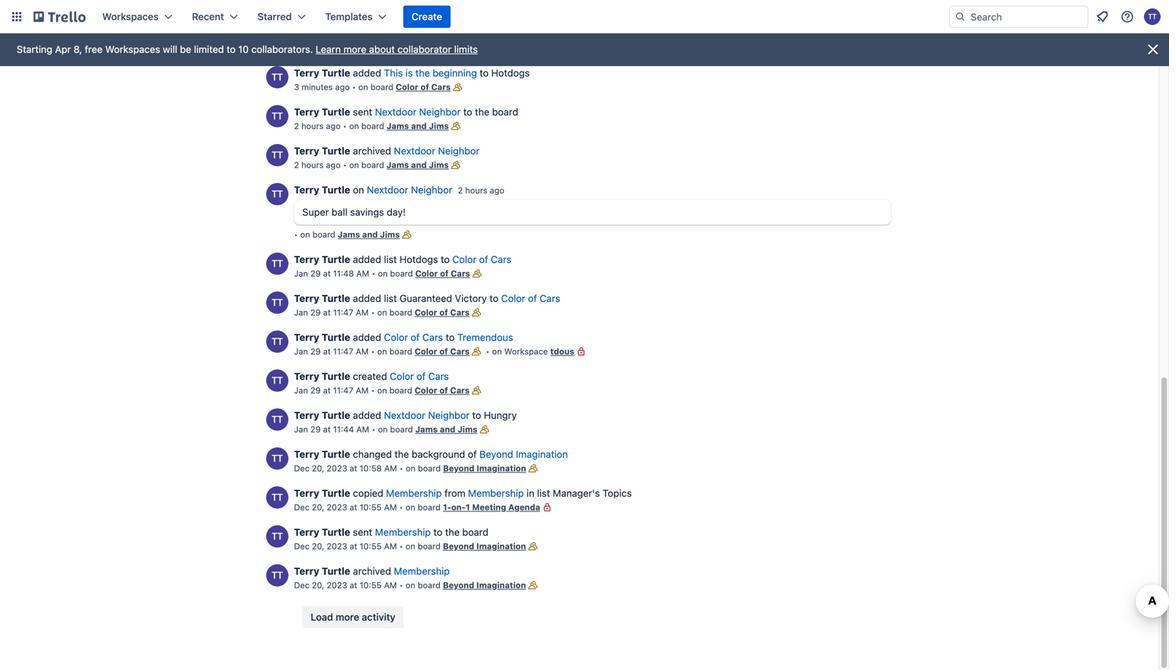 Task type: locate. For each thing, give the bounding box(es) containing it.
jan 29 at 11:47 am • on board color of cars down terry turtle added color of cars to tremendous
[[294, 347, 470, 356]]

1 sent from the top
[[353, 106, 372, 118]]

this
[[384, 67, 403, 79]]

2 terry from the top
[[294, 106, 319, 118]]

5 terry turtle (terryturtle) image from the top
[[266, 564, 288, 587]]

added for is
[[353, 67, 381, 79]]

10:55 for sent
[[360, 541, 382, 551]]

terry turtle archived nextdoor neighbor
[[294, 145, 480, 157]]

membership link down terry turtle sent membership to the board
[[394, 565, 450, 577]]

terry for terry turtle archived membership
[[294, 565, 319, 577]]

primary element
[[0, 0, 1169, 33]]

20,
[[312, 463, 324, 473], [312, 502, 324, 512], [312, 541, 324, 551], [312, 580, 324, 590]]

2023 up the load
[[327, 580, 347, 590]]

archived up terry turtle on nextdoor neighbor 2 hours ago
[[353, 145, 391, 157]]

11:47 for created
[[333, 386, 353, 395]]

guaranteed
[[400, 293, 452, 304]]

imagination for terry turtle archived membership
[[476, 580, 526, 590]]

beyond for terry turtle archived membership
[[443, 580, 474, 590]]

12 turtle from the top
[[322, 526, 350, 538]]

nextdoor up 'day!'
[[367, 184, 408, 196]]

and up background
[[440, 425, 455, 434]]

1 terry from the top
[[294, 67, 319, 79]]

9 terry from the top
[[294, 410, 319, 421]]

to right beginning
[[480, 67, 489, 79]]

terry turtle added color of cars to tremendous
[[294, 332, 513, 343]]

4 jan from the top
[[294, 386, 308, 395]]

on down terry turtle archived membership
[[406, 580, 415, 590]]

11 turtle from the top
[[322, 488, 350, 499]]

2 dec 20, 2023 at 10:55 am • on board beyond imagination from the top
[[294, 580, 526, 590]]

jan 29 at 11:44 am • on board jams and jims
[[294, 425, 478, 434]]

membership down dec 20, 2023 at 10:55 am • on board 1-on-1 meeting agenda
[[375, 526, 431, 538]]

11 terry from the top
[[294, 488, 319, 499]]

jan 29 at 11:47 am • on board color of cars for added
[[294, 308, 470, 317]]

on down terry turtle changed the background of beyond imagination
[[406, 463, 416, 473]]

starred button
[[249, 6, 314, 28]]

on down super
[[300, 230, 310, 239]]

all members of the workspace can see and edit this board. image for to
[[470, 344, 484, 358]]

2 hours ago • on board jams and jims down terry turtle archived nextdoor neighbor
[[294, 160, 449, 170]]

1 jan 29 at 11:47 am • on board color of cars from the top
[[294, 308, 470, 317]]

neighbor for terry turtle on nextdoor neighbor 2 hours ago
[[411, 184, 452, 196]]

nextdoor neighbor link
[[375, 106, 461, 118], [394, 145, 480, 157], [367, 184, 452, 196], [384, 410, 470, 421]]

nextdoor neighbor link up terry turtle changed the background of beyond imagination
[[384, 410, 470, 421]]

1 vertical spatial hours
[[301, 160, 324, 170]]

dec for archived
[[294, 580, 310, 590]]

8 turtle from the top
[[322, 371, 350, 382]]

terry turtle archived membership
[[294, 565, 450, 577]]

0 vertical spatial 10:55
[[360, 502, 382, 512]]

2023 up terry turtle sent membership to the board
[[327, 502, 347, 512]]

sent
[[353, 106, 372, 118], [353, 526, 372, 538]]

4 2023 from the top
[[327, 580, 347, 590]]

dec for changed the background of
[[294, 463, 310, 473]]

2
[[294, 121, 299, 131], [294, 160, 299, 170], [458, 185, 463, 195]]

back to home image
[[33, 6, 86, 28]]

starting
[[17, 43, 52, 55]]

0 horizontal spatial hotdogs
[[400, 254, 438, 265]]

color
[[396, 82, 418, 92], [452, 254, 477, 265], [415, 269, 438, 278], [501, 293, 525, 304], [415, 308, 437, 317], [384, 332, 408, 343], [415, 347, 437, 356], [390, 371, 414, 382], [415, 386, 437, 395]]

jams and jims link down terry turtle sent nextdoor neighbor to the board
[[387, 121, 449, 131]]

3 jan from the top
[[294, 347, 308, 356]]

recent button
[[184, 6, 246, 28]]

hours for sent
[[301, 121, 324, 131]]

4 terry from the top
[[294, 184, 319, 196]]

1 vertical spatial 2
[[294, 160, 299, 170]]

neighbor down terry turtle archived nextdoor neighbor
[[411, 184, 452, 196]]

10:55 down terry turtle archived membership
[[360, 580, 382, 590]]

added down jan 29 at 11:48 am • on board color of cars
[[353, 293, 381, 304]]

5 turtle from the top
[[322, 254, 350, 265]]

1 2023 from the top
[[327, 463, 347, 473]]

turtle for terry turtle added this is the beginning to hotdogs
[[322, 67, 350, 79]]

0 vertical spatial 11:47
[[333, 308, 353, 317]]

apr
[[55, 43, 71, 55]]

terry for terry turtle archived nextdoor neighbor
[[294, 145, 319, 157]]

2 2023 from the top
[[327, 502, 347, 512]]

jan for created
[[294, 386, 308, 395]]

added for guaranteed
[[353, 293, 381, 304]]

20, for copied
[[312, 502, 324, 512]]

3 jan 29 at 11:47 am • on board color of cars from the top
[[294, 386, 470, 395]]

2 turtle from the top
[[322, 106, 350, 118]]

neighbor up background
[[428, 410, 470, 421]]

jan 29 at 11:47 am • on board color of cars down terry turtle created color of cars
[[294, 386, 470, 395]]

collaborator
[[398, 43, 452, 55]]

color right created at the left
[[390, 371, 414, 382]]

search image
[[955, 11, 966, 22]]

archived down terry turtle sent membership to the board
[[353, 565, 391, 577]]

1 vertical spatial hotdogs
[[400, 254, 438, 265]]

membership
[[386, 488, 442, 499], [468, 488, 524, 499], [375, 526, 431, 538], [394, 565, 450, 577]]

3 20, from the top
[[312, 541, 324, 551]]

1 dec from the top
[[294, 463, 310, 473]]

ago
[[335, 82, 350, 92], [326, 121, 341, 131], [326, 160, 341, 170], [490, 185, 504, 195]]

turtle for terry turtle sent nextdoor neighbor to the board
[[322, 106, 350, 118]]

2 jan from the top
[[294, 308, 308, 317]]

1 vertical spatial 2 hours ago link
[[294, 160, 341, 170]]

added
[[353, 67, 381, 79], [353, 254, 381, 265], [353, 293, 381, 304], [353, 332, 381, 343], [353, 410, 381, 421]]

sent for nextdoor
[[353, 106, 372, 118]]

0 vertical spatial workspaces
[[102, 11, 159, 22]]

20, for changed the background of
[[312, 463, 324, 473]]

added up jan 29 at 11:44 am • on board jams and jims
[[353, 410, 381, 421]]

workspaces up free
[[102, 11, 159, 22]]

to
[[227, 43, 236, 55], [480, 67, 489, 79], [463, 106, 472, 118], [441, 254, 450, 265], [490, 293, 499, 304], [446, 332, 455, 343], [472, 410, 481, 421], [434, 526, 443, 538]]

added up jan 29 at 11:48 am • on board color of cars
[[353, 254, 381, 265]]

jams down terry turtle archived nextdoor neighbor
[[387, 160, 409, 170]]

1 vertical spatial 11:47
[[333, 347, 353, 356]]

membership link down dec 20, 2023 at 10:55 am • on board 1-on-1 meeting agenda
[[375, 526, 431, 538]]

4 29 from the top
[[310, 386, 321, 395]]

6 turtle from the top
[[322, 293, 350, 304]]

10:55 for archived
[[360, 580, 382, 590]]

2 sent from the top
[[353, 526, 372, 538]]

10:55 for copied
[[360, 502, 382, 512]]

dec 20, 2023 at 10:55 am • on board beyond imagination down terry turtle archived membership
[[294, 580, 526, 590]]

0 vertical spatial 2 hours ago link
[[294, 121, 341, 131]]

3 turtle from the top
[[322, 145, 350, 157]]

Search field
[[966, 6, 1088, 27]]

1 11:47 from the top
[[333, 308, 353, 317]]

2023 for sent
[[327, 541, 347, 551]]

2 archived from the top
[[353, 565, 391, 577]]

jams and jims link for added
[[415, 425, 478, 434]]

9 turtle from the top
[[322, 410, 350, 421]]

super
[[302, 206, 329, 218]]

12 terry from the top
[[294, 526, 319, 538]]

29 for added
[[310, 425, 321, 434]]

nextdoor
[[375, 106, 417, 118], [394, 145, 435, 157], [367, 184, 408, 196], [384, 410, 425, 421]]

3 minutes ago link
[[294, 82, 350, 92]]

jams and jims link up terry turtle on nextdoor neighbor 2 hours ago
[[387, 160, 449, 170]]

0 vertical spatial sent
[[353, 106, 372, 118]]

membership up dec 20, 2023 at 10:55 am • on board 1-on-1 meeting agenda
[[386, 488, 442, 499]]

nextdoor down terry turtle sent nextdoor neighbor to the board
[[394, 145, 435, 157]]

hotdogs
[[491, 67, 530, 79], [400, 254, 438, 265]]

archived
[[353, 145, 391, 157], [353, 565, 391, 577]]

2 dec from the top
[[294, 502, 310, 512]]

1 vertical spatial more
[[336, 611, 359, 623]]

beyond imagination link
[[479, 449, 568, 460], [443, 463, 526, 473], [443, 541, 526, 551], [443, 580, 526, 590]]

0 vertical spatial hours
[[301, 121, 324, 131]]

1 turtle from the top
[[322, 67, 350, 79]]

nextdoor neighbor link for sent
[[375, 106, 461, 118]]

2 vertical spatial hours
[[465, 185, 487, 195]]

13 turtle from the top
[[322, 565, 350, 577]]

0 vertical spatial list
[[384, 254, 397, 265]]

1 10:55 from the top
[[360, 502, 382, 512]]

3 2023 from the top
[[327, 541, 347, 551]]

terry turtle (terryturtle) image for to hotdogs
[[266, 66, 288, 88]]

board
[[371, 82, 393, 92], [492, 106, 518, 118], [361, 121, 384, 131], [361, 160, 384, 170], [312, 230, 335, 239], [390, 269, 413, 278], [389, 308, 412, 317], [389, 347, 412, 356], [389, 386, 412, 395], [390, 425, 413, 434], [418, 463, 441, 473], [418, 502, 441, 512], [462, 526, 488, 538], [418, 541, 441, 551], [418, 580, 441, 590]]

2 added from the top
[[353, 254, 381, 265]]

terry turtle (terryturtle) image
[[1144, 8, 1161, 25], [266, 105, 288, 127], [266, 183, 288, 205], [266, 253, 288, 275], [266, 292, 288, 314], [266, 331, 288, 353], [266, 447, 288, 470], [266, 486, 288, 509], [266, 525, 288, 548]]

jan 29 at 11:47 am • on board color of cars
[[294, 308, 470, 317], [294, 347, 470, 356], [294, 386, 470, 395]]

list
[[384, 254, 397, 265], [384, 293, 397, 304], [537, 488, 550, 499]]

this is the beginning link
[[384, 67, 477, 79]]

1 vertical spatial jan 29 at 11:47 am • on board color of cars
[[294, 347, 470, 356]]

jims down terry turtle sent nextdoor neighbor to the board
[[429, 121, 449, 131]]

topics
[[603, 488, 632, 499]]

3 added from the top
[[353, 293, 381, 304]]

added up created at the left
[[353, 332, 381, 343]]

all members of the workspace can see and edit this board. image for terry turtle added list guaranteed victory to color of cars
[[470, 306, 484, 319]]

4 turtle from the top
[[322, 184, 350, 196]]

4 20, from the top
[[312, 580, 324, 590]]

2 for sent
[[294, 121, 299, 131]]

1 vertical spatial sent
[[353, 526, 372, 538]]

terry turtle (terryturtle) image for • on workspace
[[266, 331, 288, 353]]

beyond imagination link for terry turtle changed the background of beyond imagination
[[443, 463, 526, 473]]

all members of the workspace can see and edit this board. image down beginning
[[451, 80, 465, 94]]

terry
[[294, 67, 319, 79], [294, 106, 319, 118], [294, 145, 319, 157], [294, 184, 319, 196], [294, 254, 319, 265], [294, 293, 319, 304], [294, 332, 319, 343], [294, 371, 319, 382], [294, 410, 319, 421], [294, 449, 319, 460], [294, 488, 319, 499], [294, 526, 319, 538], [294, 565, 319, 577]]

1 added from the top
[[353, 67, 381, 79]]

2 hours ago link
[[294, 121, 341, 131], [294, 160, 341, 170], [458, 185, 504, 195]]

10:55 up terry turtle archived membership
[[360, 541, 382, 551]]

7 terry from the top
[[294, 332, 319, 343]]

2 2 hours ago • on board jams and jims from the top
[[294, 160, 449, 170]]

on down terry turtle added color of cars to tremendous
[[377, 347, 387, 356]]

color up terry turtle created color of cars
[[384, 332, 408, 343]]

membership link for from
[[386, 488, 442, 499]]

nextdoor neighbor link for added
[[384, 410, 470, 421]]

jims
[[429, 121, 449, 131], [429, 160, 449, 170], [380, 230, 400, 239], [458, 425, 478, 434]]

sent down dec 20, 2023 at 10:55 am link at the bottom of the page
[[353, 526, 372, 538]]

2 hours ago • on board jams and jims up terry turtle archived nextdoor neighbor
[[294, 121, 449, 131]]

color up victory
[[452, 254, 477, 265]]

11:47 down 11:48
[[333, 308, 353, 317]]

workspaces down workspaces dropdown button
[[105, 43, 160, 55]]

membership link up dec 20, 2023 at 10:55 am • on board 1-on-1 meeting agenda
[[386, 488, 442, 499]]

4 terry turtle (terryturtle) image from the top
[[266, 409, 288, 431]]

nextdoor neighbor link for archived
[[394, 145, 480, 157]]

and up terry turtle on nextdoor neighbor 2 hours ago
[[411, 160, 427, 170]]

all members of the workspace can see and edit this board. image
[[451, 80, 465, 94], [449, 119, 463, 133], [526, 461, 540, 475]]

hours for archived
[[301, 160, 324, 170]]

jan 29 at 11:48 am • on board color of cars
[[294, 269, 470, 278]]

jan
[[294, 269, 308, 278], [294, 308, 308, 317], [294, 347, 308, 356], [294, 386, 308, 395], [294, 425, 308, 434]]

in
[[527, 488, 534, 499]]

2 vertical spatial list
[[537, 488, 550, 499]]

dec 20, 2023 at 10:55 am • on board beyond imagination down terry turtle sent membership to the board
[[294, 541, 526, 551]]

on down terry turtle created color of cars
[[377, 386, 387, 395]]

7 turtle from the top
[[322, 332, 350, 343]]

all members of the workspace can see and edit this board. image for beginning
[[451, 80, 465, 94]]

2 vertical spatial jan 29 at 11:47 am • on board color of cars
[[294, 386, 470, 395]]

1 terry turtle (terryturtle) image from the top
[[266, 66, 288, 88]]

more right learn
[[344, 43, 366, 55]]

terry turtle (terryturtle) image
[[266, 66, 288, 88], [266, 144, 288, 166], [266, 370, 288, 392], [266, 409, 288, 431], [266, 564, 288, 587]]

2 29 from the top
[[310, 308, 321, 317]]

all members of the workspace can see and edit this board. image up in
[[526, 461, 540, 475]]

tremendous link
[[457, 332, 513, 343]]

2 10:55 from the top
[[360, 541, 382, 551]]

10:55 down copied
[[360, 502, 382, 512]]

terry turtle added list guaranteed victory to color of cars
[[294, 293, 560, 304]]

0 vertical spatial 2
[[294, 121, 299, 131]]

all members of the workspace can see and edit this board. image down terry turtle sent nextdoor neighbor to the board
[[449, 119, 463, 133]]

3 10:55 from the top
[[360, 580, 382, 590]]

membership link up the 1-on-1 meeting agenda link
[[468, 488, 524, 499]]

all members of the workspace can see and edit this board. image
[[449, 158, 463, 172], [400, 228, 414, 241], [470, 267, 484, 280], [470, 306, 484, 319], [470, 344, 484, 358], [470, 383, 484, 397], [478, 422, 491, 436], [526, 539, 540, 553], [526, 578, 540, 592]]

tremendous
[[457, 332, 513, 343]]

0 vertical spatial jan 29 at 11:47 am • on board color of cars
[[294, 308, 470, 317]]

jams
[[387, 121, 409, 131], [387, 160, 409, 170], [338, 230, 360, 239], [415, 425, 438, 434]]

hours inside terry turtle on nextdoor neighbor 2 hours ago
[[465, 185, 487, 195]]

meeting
[[472, 502, 506, 512]]

jan 29 at 11:47 am • on board color of cars for created
[[294, 386, 470, 395]]

20, for archived
[[312, 580, 324, 590]]

dec 20, 2023 at 10:55 am • on board 1-on-1 meeting agenda
[[294, 502, 540, 512]]

added up the '3 minutes ago • on board color of cars'
[[353, 67, 381, 79]]

nextdoor neighbor link for on
[[367, 184, 452, 196]]

1 vertical spatial dec 20, 2023 at 10:55 am • on board beyond imagination
[[294, 580, 526, 590]]

1 horizontal spatial hotdogs
[[491, 67, 530, 79]]

1 archived from the top
[[353, 145, 391, 157]]

0 vertical spatial dec 20, 2023 at 10:55 am • on board beyond imagination
[[294, 541, 526, 551]]

dec for copied
[[294, 502, 310, 512]]

jan for added list hotdogs to
[[294, 269, 308, 278]]

at
[[323, 269, 331, 278], [323, 308, 331, 317], [323, 347, 331, 356], [323, 386, 331, 395], [323, 425, 331, 434], [350, 463, 357, 473], [350, 502, 357, 512], [350, 541, 357, 551], [350, 580, 357, 590]]

nextdoor neighbor link down terry turtle sent nextdoor neighbor to the board
[[394, 145, 480, 157]]

10 turtle from the top
[[322, 449, 350, 460]]

4 dec from the top
[[294, 580, 310, 590]]

2 for archived
[[294, 160, 299, 170]]

29
[[310, 269, 321, 278], [310, 308, 321, 317], [310, 347, 321, 356], [310, 386, 321, 395], [310, 425, 321, 434]]

more right the load
[[336, 611, 359, 623]]

8 terry from the top
[[294, 371, 319, 382]]

terry turtle added this is the beginning to hotdogs
[[294, 67, 530, 79]]

nextdoor neighbor link down terry turtle added this is the beginning to hotdogs
[[375, 106, 461, 118]]

0 vertical spatial hotdogs
[[491, 67, 530, 79]]

manager's
[[553, 488, 600, 499]]

1 vertical spatial archived
[[353, 565, 391, 577]]

terry for terry turtle added list guaranteed victory to color of cars
[[294, 293, 319, 304]]

3 11:47 from the top
[[333, 386, 353, 395]]

am up created at the left
[[356, 347, 369, 356]]

11:47 down created at the left
[[333, 386, 353, 395]]

0 notifications image
[[1094, 8, 1111, 25]]

on
[[358, 82, 368, 92], [349, 121, 359, 131], [349, 160, 359, 170], [353, 184, 364, 196], [300, 230, 310, 239], [378, 269, 388, 278], [377, 308, 387, 317], [377, 347, 387, 356], [492, 347, 502, 356], [377, 386, 387, 395], [378, 425, 388, 434], [406, 463, 416, 473], [406, 502, 415, 512], [406, 541, 415, 551], [406, 580, 415, 590]]

0 vertical spatial all members of the workspace can see and edit this board. image
[[451, 80, 465, 94]]

2023 left 10:58
[[327, 463, 347, 473]]

terry turtle (terryturtle) image for terry turtle archived membership
[[266, 564, 288, 587]]

list right in
[[537, 488, 550, 499]]

beyond imagination link for terry turtle archived membership
[[443, 580, 526, 590]]

dec 20, 2023 at 10:58 am • on board beyond imagination
[[294, 463, 526, 473]]

2 20, from the top
[[312, 502, 324, 512]]

and
[[411, 121, 427, 131], [411, 160, 427, 170], [362, 230, 378, 239], [440, 425, 455, 434]]

hotdogs up jan 29 at 11:48 am • on board color of cars
[[400, 254, 438, 265]]

membership link for to the board
[[375, 526, 431, 538]]

terry turtle changed the background of beyond imagination
[[294, 449, 568, 460]]

imagination
[[516, 449, 568, 460], [477, 463, 526, 473], [476, 541, 526, 551], [476, 580, 526, 590]]

neighbor for terry turtle archived nextdoor neighbor
[[438, 145, 480, 157]]

1 vertical spatial 10:55
[[360, 541, 382, 551]]

terry turtle sent nextdoor neighbor to the board
[[294, 106, 518, 118]]

2 vertical spatial 11:47
[[333, 386, 353, 395]]

all members of the workspace can see and edit this board. image for terry turtle added list hotdogs to color of cars
[[470, 267, 484, 280]]

at down terry turtle archived membership
[[350, 580, 357, 590]]

turtle for terry turtle sent membership to the board
[[322, 526, 350, 538]]

about
[[369, 43, 395, 55]]

terry turtle (terryturtle) image for to hungry
[[266, 409, 288, 431]]

neighbor down this is the beginning link
[[419, 106, 461, 118]]

3 dec from the top
[[294, 541, 310, 551]]

1 20, from the top
[[312, 463, 324, 473]]

neighbor for terry turtle sent nextdoor neighbor to the board
[[419, 106, 461, 118]]

1 dec 20, 2023 at 10:55 am • on board beyond imagination from the top
[[294, 541, 526, 551]]

of
[[421, 82, 429, 92], [479, 254, 488, 265], [440, 269, 449, 278], [528, 293, 537, 304], [439, 308, 448, 317], [411, 332, 420, 343], [439, 347, 448, 356], [417, 371, 426, 382], [439, 386, 448, 395], [468, 449, 477, 460]]

20, for sent
[[312, 541, 324, 551]]

limits
[[454, 43, 478, 55]]

2 terry turtle (terryturtle) image from the top
[[266, 144, 288, 166]]

1 29 from the top
[[310, 269, 321, 278]]

0 vertical spatial 2 hours ago • on board jams and jims
[[294, 121, 449, 131]]

1 jan from the top
[[294, 269, 308, 278]]

jams and jims link for sent
[[387, 121, 449, 131]]

at up terry turtle created color of cars
[[323, 347, 331, 356]]

3 terry from the top
[[294, 145, 319, 157]]

color up terry turtle added nextdoor neighbor to hungry
[[415, 386, 437, 395]]

workspaces
[[102, 11, 159, 22], [105, 43, 160, 55]]

terry for terry turtle changed the background of beyond imagination
[[294, 449, 319, 460]]

limited
[[194, 43, 224, 55]]

5 added from the top
[[353, 410, 381, 421]]

3 terry turtle (terryturtle) image from the top
[[266, 370, 288, 392]]

1 vertical spatial all members of the workspace can see and edit this board. image
[[449, 119, 463, 133]]

1 2 hours ago • on board jams and jims from the top
[[294, 121, 449, 131]]

am up terry turtle sent membership to the board
[[384, 502, 397, 512]]

11:47 up created at the left
[[333, 347, 353, 356]]

1 vertical spatial list
[[384, 293, 397, 304]]

10:55
[[360, 502, 382, 512], [360, 541, 382, 551], [360, 580, 382, 590]]

11:44
[[333, 425, 354, 434]]

2 vertical spatial 2
[[458, 185, 463, 195]]

4 added from the top
[[353, 332, 381, 343]]

neighbor down terry turtle sent nextdoor neighbor to the board
[[438, 145, 480, 157]]

am right the 11:44
[[356, 425, 369, 434]]

jan for added
[[294, 425, 308, 434]]

jims up background
[[458, 425, 478, 434]]

workspaces inside dropdown button
[[102, 11, 159, 22]]

membership link for terry turtle archived membership
[[394, 565, 450, 577]]

10
[[238, 43, 249, 55]]

10 terry from the top
[[294, 449, 319, 460]]

29 for added list guaranteed victory to
[[310, 308, 321, 317]]

turtle for terry turtle copied membership from membership in list manager's topics
[[322, 488, 350, 499]]

5 terry from the top
[[294, 254, 319, 265]]

terry turtle (terryturtle) image for dec 20, 2023 at 10:55 am • on board 1-on-1 meeting agenda
[[266, 486, 288, 509]]

to left tremendous
[[446, 332, 455, 343]]

list down jan 29 at 11:48 am • on board color of cars
[[384, 293, 397, 304]]

color down guaranteed
[[415, 308, 437, 317]]

sent down the '3 minutes ago • on board color of cars'
[[353, 106, 372, 118]]

1 vertical spatial 2 hours ago • on board jams and jims
[[294, 160, 449, 170]]

workspace
[[504, 347, 548, 356]]

0 vertical spatial archived
[[353, 145, 391, 157]]

2 vertical spatial 10:55
[[360, 580, 382, 590]]

list up jan 29 at 11:48 am • on board color of cars
[[384, 254, 397, 265]]

terry turtle (terryturtle) image for dec 20, 2023 at 10:55 am • on board beyond imagination
[[266, 525, 288, 548]]

13 terry from the top
[[294, 565, 319, 577]]

dec 20, 2023 at 10:55 am • on board beyond imagination for sent
[[294, 541, 526, 551]]

hours
[[301, 121, 324, 131], [301, 160, 324, 170], [465, 185, 487, 195]]

neighbor
[[419, 106, 461, 118], [438, 145, 480, 157], [411, 184, 452, 196], [428, 410, 470, 421]]

imagination for to the board
[[476, 541, 526, 551]]

5 29 from the top
[[310, 425, 321, 434]]

6 terry from the top
[[294, 293, 319, 304]]

5 jan from the top
[[294, 425, 308, 434]]

29 for added list hotdogs to
[[310, 269, 321, 278]]

all members of the workspace can see and edit this board. image for terry turtle archived membership
[[526, 578, 540, 592]]

turtle for terry turtle added nextdoor neighbor to hungry
[[322, 410, 350, 421]]

dec 20, 2023 at 10:55 am link
[[294, 502, 397, 512]]



Task type: vqa. For each thing, say whether or not it's contained in the screenshot.
"Workspace views"
no



Task type: describe. For each thing, give the bounding box(es) containing it.
terry turtle (terryturtle) image for dec 20, 2023 at 10:58 am • on board beyond imagination
[[266, 447, 288, 470]]

terry turtle on nextdoor neighbor 2 hours ago
[[294, 184, 504, 196]]

will
[[163, 43, 177, 55]]

changed
[[353, 449, 392, 460]]

turtle for terry turtle changed the background of beyond imagination
[[322, 449, 350, 460]]

tdous link
[[550, 347, 574, 356]]

membership for archived
[[394, 565, 450, 577]]

activity
[[362, 611, 395, 623]]

dec 20, 2023 at 10:55 am • on board beyond imagination for archived
[[294, 580, 526, 590]]

minutes
[[302, 82, 333, 92]]

from
[[445, 488, 465, 499]]

2 hours ago link for archived
[[294, 160, 341, 170]]

open information menu image
[[1120, 10, 1134, 24]]

imagination for terry turtle changed the background of beyond imagination
[[477, 463, 526, 473]]

hungry
[[484, 410, 517, 421]]

at up terry turtle archived membership
[[350, 541, 357, 551]]

starting apr 8, free workspaces will be limited to 10 collaborators. learn more about collaborator limits
[[17, 43, 478, 55]]

membership for copied
[[386, 488, 442, 499]]

terry turtle copied membership from membership in list manager's topics
[[294, 488, 632, 499]]

victory
[[455, 293, 487, 304]]

color right victory
[[501, 293, 525, 304]]

terry for terry turtle sent membership to the board
[[294, 526, 319, 538]]

2 vertical spatial 2 hours ago link
[[458, 185, 504, 195]]

to left '10'
[[227, 43, 236, 55]]

color up terry turtle added list guaranteed victory to color of cars
[[415, 269, 438, 278]]

the down 1-
[[445, 526, 460, 538]]

terry turtle (terryturtle) image for jan 29 at 11:47 am • on board color of cars
[[266, 292, 288, 314]]

beginning
[[433, 67, 477, 79]]

2 hours ago link for sent
[[294, 121, 341, 131]]

terry turtle (terryturtle) image for terry turtle created color of cars
[[266, 370, 288, 392]]

only board members can see and edit this board. image
[[540, 500, 554, 514]]

at down copied
[[350, 502, 357, 512]]

at left the 11:44
[[323, 425, 331, 434]]

turtle for terry turtle added list guaranteed victory to color of cars
[[322, 293, 350, 304]]

turtle for terry turtle added color of cars to tremendous
[[322, 332, 350, 343]]

learn
[[316, 43, 341, 55]]

to right victory
[[490, 293, 499, 304]]

all members of the workspace can see and edit this board. image for to the board
[[526, 539, 540, 553]]

jams and jims link down savings
[[338, 230, 400, 239]]

load
[[311, 611, 333, 623]]

1 vertical spatial workspaces
[[105, 43, 160, 55]]

on right 3 minutes ago link
[[358, 82, 368, 92]]

2 inside terry turtle on nextdoor neighbor 2 hours ago
[[458, 185, 463, 195]]

1
[[466, 502, 470, 512]]

terry for terry turtle added this is the beginning to hotdogs
[[294, 67, 319, 79]]

load more activity link
[[302, 606, 404, 628]]

ago for sent
[[326, 121, 341, 131]]

beyond for to the board
[[443, 541, 474, 551]]

starred
[[258, 11, 292, 22]]

be
[[180, 43, 191, 55]]

ago inside terry turtle on nextdoor neighbor 2 hours ago
[[490, 185, 504, 195]]

3 29 from the top
[[310, 347, 321, 356]]

2 hours ago • on board jams and jims for sent
[[294, 121, 449, 131]]

10:58
[[360, 463, 382, 473]]

jams down terry turtle sent nextdoor neighbor to the board
[[387, 121, 409, 131]]

the up 'dec 20, 2023 at 10:58 am • on board beyond imagination'
[[395, 449, 409, 460]]

11:47 for added list guaranteed victory to
[[333, 308, 353, 317]]

load more activity
[[311, 611, 395, 623]]

added for hotdogs
[[353, 254, 381, 265]]

nextdoor for added
[[384, 410, 425, 421]]

the right is
[[415, 67, 430, 79]]

turtle for terry turtle on nextdoor neighbor 2 hours ago
[[322, 184, 350, 196]]

beyond for terry turtle changed the background of beyond imagination
[[443, 463, 474, 473]]

2 jan 29 at 11:47 am • on board color of cars from the top
[[294, 347, 470, 356]]

29 for created
[[310, 386, 321, 395]]

create
[[412, 11, 442, 22]]

jams down 'super ball savings day!'
[[338, 230, 360, 239]]

on up terry turtle added color of cars to tremendous
[[377, 308, 387, 317]]

color down terry turtle added color of cars to tremendous
[[415, 347, 437, 356]]

collaborators.
[[251, 43, 313, 55]]

on down terry turtle added list hotdogs to color of cars
[[378, 269, 388, 278]]

on up 'super ball savings day!'
[[353, 184, 364, 196]]

on down 'tremendous' link
[[492, 347, 502, 356]]

on up terry turtle sent membership to the board
[[406, 502, 415, 512]]

2023 for changed the background of
[[327, 463, 347, 473]]

am down terry turtle sent membership to the board
[[384, 541, 397, 551]]

templates
[[325, 11, 373, 22]]

and down savings
[[362, 230, 378, 239]]

sent for membership
[[353, 526, 372, 538]]

terry turtle added nextdoor neighbor to hungry
[[294, 410, 517, 421]]

background
[[412, 449, 465, 460]]

3
[[294, 82, 299, 92]]

added for neighbor
[[353, 410, 381, 421]]

1-
[[443, 502, 451, 512]]

at up jan 29 at 11:44 am link
[[323, 386, 331, 395]]

jan 29 at 11:44 am link
[[294, 425, 369, 434]]

terry for terry turtle added color of cars to tremendous
[[294, 332, 319, 343]]

copied
[[353, 488, 383, 499]]

on down terry turtle sent membership to the board
[[406, 541, 415, 551]]

turtle for terry turtle archived membership
[[322, 565, 350, 577]]

2 11:47 from the top
[[333, 347, 353, 356]]

3 minutes ago • on board color of cars
[[294, 82, 451, 92]]

savings
[[350, 206, 384, 218]]

terry for terry turtle sent nextdoor neighbor to the board
[[294, 106, 319, 118]]

0 vertical spatial more
[[344, 43, 366, 55]]

list for hotdogs
[[384, 254, 397, 265]]

all members of the workspace can see and edit this board. image for terry turtle created color of cars
[[470, 383, 484, 397]]

all members of the workspace can see and edit this board. image for to hungry
[[478, 422, 491, 436]]

ago for added
[[335, 82, 350, 92]]

free
[[85, 43, 103, 55]]

terry turtle added list hotdogs to color of cars
[[294, 254, 512, 265]]

archived for membership
[[353, 565, 391, 577]]

at left 10:58
[[350, 463, 357, 473]]

templates button
[[317, 6, 395, 28]]

neighbor for terry turtle added nextdoor neighbor to hungry
[[428, 410, 470, 421]]

turtle for terry turtle added list hotdogs to color of cars
[[322, 254, 350, 265]]

2 hours ago • on board jams and jims for archived
[[294, 160, 449, 170]]

8,
[[74, 43, 82, 55]]

to up terry turtle added list guaranteed victory to color of cars
[[441, 254, 450, 265]]

day!
[[387, 206, 406, 218]]

terry turtle sent membership to the board
[[294, 526, 488, 538]]

am right 10:58
[[384, 463, 397, 473]]

at down jan 29 at 11:48 am • on board color of cars
[[323, 308, 331, 317]]

terry for terry turtle added nextdoor neighbor to hungry
[[294, 410, 319, 421]]

terry for terry turtle on nextdoor neighbor 2 hours ago
[[294, 184, 319, 196]]

terry turtle (terryturtle) image for 2 hours ago • on board jams and jims
[[266, 105, 288, 127]]

and down terry turtle sent nextdoor neighbor to the board
[[411, 121, 427, 131]]

turtle for terry turtle archived nextdoor neighbor
[[322, 145, 350, 157]]

nextdoor for sent
[[375, 106, 417, 118]]

terry for terry turtle copied membership from membership in list manager's topics
[[294, 488, 319, 499]]

all members of the workspace can see and edit this board. image for the
[[449, 119, 463, 133]]

workspaces button
[[94, 6, 181, 28]]

this workspace is private. it's not indexed or visible to those outside the workspace. image
[[574, 344, 588, 358]]

create button
[[403, 6, 451, 28]]

color down is
[[396, 82, 418, 92]]

11:48
[[333, 269, 354, 278]]

super ball savings day!
[[302, 206, 406, 218]]

am down jan 29 at 11:48 am • on board color of cars
[[356, 308, 369, 317]]

ball
[[332, 206, 347, 218]]

on up terry turtle archived nextdoor neighbor
[[349, 121, 359, 131]]

agenda
[[508, 502, 540, 512]]

on down terry turtle archived nextdoor neighbor
[[349, 160, 359, 170]]

the down beginning
[[475, 106, 490, 118]]

am down created at the left
[[356, 386, 369, 395]]

jams up terry turtle changed the background of beyond imagination
[[415, 425, 438, 434]]

nextdoor for on
[[367, 184, 408, 196]]

more inside "link"
[[336, 611, 359, 623]]

jims down 'day!'
[[380, 230, 400, 239]]

beyond imagination link for to the board
[[443, 541, 526, 551]]

jan for added list guaranteed victory to
[[294, 308, 308, 317]]

on-
[[451, 502, 466, 512]]

• on board jams and jims
[[294, 230, 400, 239]]

ago for archived
[[326, 160, 341, 170]]

2023 for archived
[[327, 580, 347, 590]]

2 vertical spatial all members of the workspace can see and edit this board. image
[[526, 461, 540, 475]]

membership up the 1-on-1 meeting agenda link
[[468, 488, 524, 499]]

am right 11:48
[[356, 269, 369, 278]]

is
[[406, 67, 413, 79]]

learn more about collaborator limits link
[[316, 43, 478, 55]]

turtle for terry turtle created color of cars
[[322, 371, 350, 382]]

dec for sent
[[294, 541, 310, 551]]

at left 11:48
[[323, 269, 331, 278]]

terry turtle (terryturtle) image for terry turtle archived nextdoor neighbor
[[266, 144, 288, 166]]

terry turtle created color of cars
[[294, 371, 449, 382]]

jims up terry turtle on nextdoor neighbor 2 hours ago
[[429, 160, 449, 170]]

tdous
[[550, 347, 574, 356]]

to left hungry
[[472, 410, 481, 421]]

to down dec 20, 2023 at 10:55 am • on board 1-on-1 meeting agenda
[[434, 526, 443, 538]]

• on workspace tdous
[[484, 347, 574, 356]]

jams and jims link for archived
[[387, 160, 449, 170]]

on down terry turtle added nextdoor neighbor to hungry
[[378, 425, 388, 434]]

recent
[[192, 11, 224, 22]]

nextdoor for archived
[[394, 145, 435, 157]]

to down beginning
[[463, 106, 472, 118]]

1-on-1 meeting agenda link
[[443, 502, 540, 512]]

created
[[353, 371, 387, 382]]

am down terry turtle archived membership
[[384, 580, 397, 590]]

terry turtle (terryturtle) image for jan 29 at 11:48 am • on board color of cars
[[266, 253, 288, 275]]

membership for sent
[[375, 526, 431, 538]]

archived for nextdoor neighbor
[[353, 145, 391, 157]]



